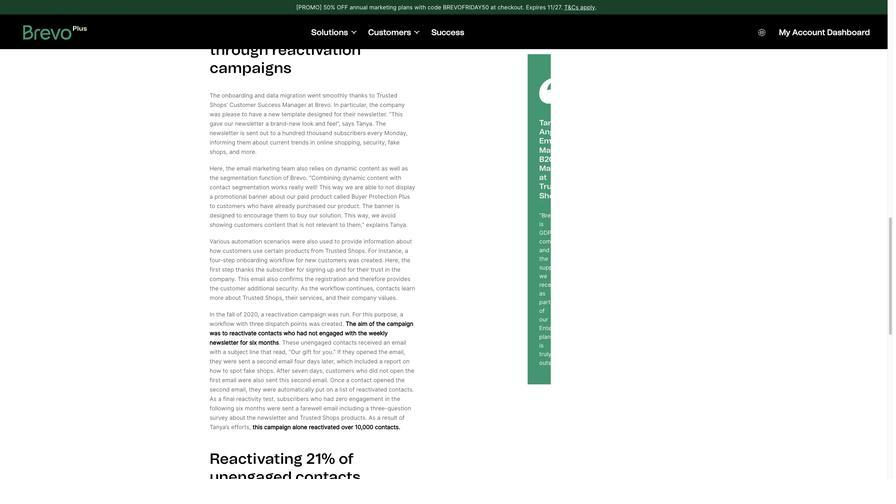 Task type: vqa. For each thing, say whether or not it's contained in the screenshot.
the paid
yes



Task type: locate. For each thing, give the bounding box(es) containing it.
newsletter inside the aim of the campaign was to reactivate contacts who had not engaged with the weekly newsletter for six months
[[210, 339, 239, 346]]

efforts,
[[231, 424, 251, 431]]

thanks inside the onboarding and data migration went smoothly thanks to trusted shops' customer success manager at brevo. in particular, the company was please to have a new template designed for their newsletter. "this gave our newsletter a brand-new look and feel", says tanya. the newsletter is sent out to a hundred thousand subscribers every monday, informing them about current trends in online shopping, security, fake shops, and more.
[[349, 92, 368, 99]]

email inside various automation scenarios were also used to provide information about how customers use certain products from trusted shops. for instance, a four-step onboarding workflow for new customers was created. here, the first step thanks the subscriber for signing up and for their trust in the company. this email also confirms the registration and therefore provides the customer additional security. as the workflow continues, contacts learn more about trusted shops, their services, and their company values.
[[251, 276, 265, 283]]

second up the shops.
[[257, 358, 277, 365]]

1 vertical spatial company
[[352, 294, 377, 302]]

buyer
[[352, 193, 367, 200]]

of inside reactivating 21% of unengaged contacts
[[339, 450, 354, 468]]

0 vertical spatial at
[[491, 4, 496, 11]]

unengaged inside reactivating 21% of unengaged contacts
[[210, 468, 292, 480]]

not inside . these unengaged contacts received an email with a subject line that read, "our gift for you." if they opened the email, they were sent a second email four days later, which included a report on how to spot fake shops. after seven days, customers who did not open the first email were also sent this second email. once a contact opened the second email, they were automatically put on a list of reactivated contacts. as a final reactivity test, subscribers who had zero engagement in the following six months were sent a farewell email including a three-question survey about the newsletter and trusted shops products. as a result of tanya's efforts,
[[380, 367, 389, 375]]

2 vertical spatial this
[[238, 276, 249, 283]]

this down after
[[279, 377, 289, 384]]

engagement
[[349, 396, 384, 403]]

1 vertical spatial brevo.
[[291, 174, 308, 182]]

50%
[[324, 4, 335, 11]]

over
[[342, 424, 353, 431]]

was inside the onboarding and data migration went smoothly thanks to trusted shops' customer success manager at brevo. in particular, the company was please to have a new template designed for their newsletter. "this gave our newsletter a brand-new look and feel", says tanya. the newsletter is sent out to a hundred thousand subscribers every monday, informing them about current trends in online shopping, security, fake shops, and more.
[[210, 111, 221, 118]]

was
[[210, 111, 221, 118], [349, 257, 360, 264], [328, 311, 339, 318], [309, 320, 320, 328], [210, 330, 221, 337]]

as right well
[[402, 165, 408, 172]]

1 first from the top
[[210, 266, 220, 273]]

new inside various automation scenarios were also used to provide information about how customers use certain products from trusted shops. for instance, a four-step onboarding workflow for new customers was created. here, the first step thanks the subscriber for signing up and for their trust in the company. this email also confirms the registration and therefore provides the customer additional security. as the workflow continues, contacts learn more about trusted shops, their services, and their company values.
[[305, 257, 317, 264]]

the
[[291, 5, 316, 22], [369, 101, 378, 109], [226, 165, 235, 172], [210, 174, 219, 182], [402, 257, 411, 264], [256, 266, 265, 273], [392, 266, 401, 273], [305, 276, 314, 283], [210, 285, 219, 292], [309, 285, 318, 292], [216, 311, 225, 318], [376, 320, 385, 328], [358, 330, 367, 337], [379, 349, 388, 356], [406, 367, 415, 375], [396, 377, 405, 384], [392, 396, 401, 403], [247, 414, 256, 422]]

1 vertical spatial new
[[289, 120, 301, 127]]

subscribers down automatically
[[277, 396, 309, 403]]

customer down 'company.' on the bottom left of the page
[[220, 285, 246, 292]]

our inside the onboarding and data migration went smoothly thanks to trusted shops' customer success manager at brevo. in particular, the company was please to have a new template designed for their newsletter. "this gave our newsletter a brand-new look and feel", says tanya. the newsletter is sent out to a hundred thousand subscribers every monday, informing them about current trends in online shopping, security, fake shops, and more.
[[225, 120, 233, 127]]

21%
[[306, 450, 335, 468]]

1 horizontal spatial brevo.
[[315, 101, 332, 109]]

1 horizontal spatial contact
[[351, 377, 372, 384]]

contacts inside . these unengaged contacts received an email with a subject line that read, "our gift for you." if they opened the email, they were sent a second email four days later, which included a report on how to spot fake shops. after seven days, customers who did not open the first email were also sent this second email. once a contact opened the second email, they were automatically put on a list of reactivated contacts. as a final reactivity test, subscribers who had zero engagement in the following six months were sent a farewell email including a three-question survey about the newsletter and trusted shops products. as a result of tanya's efforts,
[[333, 339, 357, 346]]

as up following
[[210, 396, 217, 403]]

0 vertical spatial as
[[301, 285, 308, 292]]

how left spot
[[210, 367, 221, 375]]

the up provides
[[392, 266, 401, 273]]

1 horizontal spatial here,
[[385, 257, 400, 264]]

dynamic up way
[[334, 165, 357, 172]]

six inside . these unengaged contacts received an email with a subject line that read, "our gift for you." if they opened the email, they were sent a second email four days later, which included a report on how to spot fake shops. after seven days, customers who did not open the first email were also sent this second email. once a contact opened the second email, they were automatically put on a list of reactivated contacts. as a final reactivity test, subscribers who had zero engagement in the following six months were sent a farewell email including a three-question survey about the newsletter and trusted shops products. as a result of tanya's efforts,
[[236, 405, 243, 412]]

1 horizontal spatial second
[[257, 358, 277, 365]]

in inside in the fall of 2020, a reactivation campaign was run. for this purpose, a workflow with three dispatch points was created.
[[210, 311, 215, 318]]

1 how from the top
[[210, 247, 221, 255]]

created. inside in the fall of 2020, a reactivation campaign was run. for this purpose, a workflow with three dispatch points was created.
[[322, 320, 344, 328]]

customers
[[217, 203, 246, 210], [234, 221, 263, 229], [223, 247, 252, 255], [318, 257, 347, 264], [326, 367, 355, 375]]

and
[[255, 92, 265, 99], [315, 120, 326, 127], [229, 148, 240, 156], [336, 266, 346, 273], [348, 276, 359, 283], [326, 294, 336, 302], [288, 414, 298, 422]]

the right open
[[406, 367, 415, 375]]

opened
[[356, 349, 377, 356], [374, 377, 394, 384]]

a inside in the fall of 2020, a reactivation campaign was run. for this purpose, a workflow with three dispatch points was created.
[[400, 311, 404, 318]]

who inside the aim of the campaign was to reactivate contacts who had not engaged with the weekly newsletter for six months
[[284, 330, 295, 337]]

. inside . these unengaged contacts received an email with a subject line that read, "our gift for you." if they opened the email, they were sent a second email four days later, which included a report on how to spot fake shops. after seven days, customers who did not open the first email were also sent this second email. once a contact opened the second email, they were automatically put on a list of reactivated contacts. as a final reactivity test, subscribers who had zero engagement in the following six months were sent a farewell email including a three-question survey about the newsletter and trusted shops products. as a result of tanya's efforts,
[[279, 339, 281, 346]]

1 vertical spatial email,
[[231, 386, 247, 393]]

contacts. inside . these unengaged contacts received an email with a subject line that read, "our gift for you." if they opened the email, they were sent a second email four days later, which included a report on how to spot fake shops. after seven days, customers who did not open the first email were also sent this second email. once a contact opened the second email, they were automatically put on a list of reactivated contacts. as a final reactivity test, subscribers who had zero engagement in the following six months were sent a farewell email including a three-question survey about the newsletter and trusted shops products. as a result of tanya's efforts,
[[389, 386, 414, 393]]

0 horizontal spatial .
[[279, 339, 281, 346]]

thanks
[[349, 92, 368, 99], [236, 266, 254, 273]]

the inside here, the email marketing team also relies on dynamic content as well as the segmentation function of brevo. "combining dynamic content with contact segmentation works really well! this way we are able to not display a promotional banner about our paid product called buyer protection plus to customers who have already purchased our product. the banner is designed to encourage them to buy our solution. this way, we avoid showing customers content that is not relevant to them," explains tanya.
[[362, 203, 373, 210]]

fall
[[227, 311, 235, 318]]

this down the product.
[[344, 212, 356, 219]]

trusted down used
[[325, 247, 346, 255]]

and inside . these unengaged contacts received an email with a subject line that read, "our gift for you." if they opened the email, they were sent a second email four days later, which included a report on how to spot fake shops. after seven days, customers who did not open the first email were also sent this second email. once a contact opened the second email, they were automatically put on a list of reactivated contacts. as a final reactivity test, subscribers who had zero engagement in the following six months were sent a farewell email including a three-question survey about the newsletter and trusted shops products. as a result of tanya's efforts,
[[288, 414, 298, 422]]

0 horizontal spatial banner
[[249, 193, 268, 200]]

onboarding
[[222, 92, 253, 99], [237, 257, 268, 264]]

2020,
[[244, 311, 259, 318]]

our down please
[[225, 120, 233, 127]]

0 horizontal spatial new
[[269, 111, 280, 118]]

email right an
[[392, 339, 406, 346]]

0 vertical spatial designed
[[307, 111, 333, 118]]

1 vertical spatial had
[[324, 396, 334, 403]]

thanks inside various automation scenarios were also used to provide information about how customers use certain products from trusted shops. for instance, a four-step onboarding workflow for new customers was created. here, the first step thanks the subscriber for signing up and for their trust in the company. this email also confirms the registration and therefore provides the customer additional security. as the workflow continues, contacts learn more about trusted shops, their services, and their company values.
[[236, 266, 254, 273]]

the inside the onboarding and data migration went smoothly thanks to trusted shops' customer success manager at brevo. in particular, the company was please to have a new template designed for their newsletter. "this gave our newsletter a brand-new look and feel", says tanya. the newsletter is sent out to a hundred thousand subscribers every monday, informing them about current trends in online shopping, security, fake shops, and more.
[[369, 101, 378, 109]]

customers
[[368, 27, 411, 37]]

with
[[415, 4, 426, 11], [390, 174, 402, 182], [236, 320, 248, 328], [345, 330, 357, 337], [210, 349, 221, 356]]

trusted inside the onboarding and data migration went smoothly thanks to trusted shops' customer success manager at brevo. in particular, the company was please to have a new template designed for their newsletter. "this gave our newsletter a brand-new look and feel", says tanya. the newsletter is sent out to a hundred thousand subscribers every monday, informing them about current trends in online shopping, security, fake shops, and more.
[[377, 92, 398, 99]]

marketing
[[370, 4, 397, 11], [253, 165, 280, 172]]

1 horizontal spatial as
[[402, 165, 408, 172]]

newsletter up subject
[[210, 339, 239, 346]]

our
[[225, 120, 233, 127], [287, 193, 296, 200], [327, 203, 336, 210], [309, 212, 318, 219]]

not up protection
[[386, 184, 394, 191]]

[promo] 50% off annual marketing plans with code brevofriday50 at checkout. expires 11/27. t&cs apply .
[[296, 4, 597, 11]]

this up aim
[[363, 311, 373, 318]]

1 vertical spatial is
[[395, 203, 400, 210]]

reactivating
[[210, 450, 303, 468]]

who up these
[[284, 330, 295, 337]]

0 vertical spatial first
[[210, 266, 220, 273]]

for inside in the fall of 2020, a reactivation campaign was run. for this purpose, a workflow with three dispatch points was created.
[[353, 311, 361, 318]]

how inside various automation scenarios were also used to provide information about how customers use certain products from trusted shops. for instance, a four-step onboarding workflow for new customers was created. here, the first step thanks the subscriber for signing up and for their trust in the company. this email also confirms the registration and therefore provides the customer additional security. as the workflow continues, contacts learn more about trusted shops, their services, and their company values.
[[210, 247, 221, 255]]

purchased
[[297, 203, 326, 210]]

button image
[[759, 29, 766, 36]]

workflow down fall on the left of the page
[[210, 320, 235, 328]]

have up the encourage
[[260, 203, 273, 210]]

to
[[369, 92, 375, 99], [242, 111, 247, 118], [270, 129, 276, 137], [378, 184, 384, 191], [210, 203, 215, 210], [237, 212, 242, 219], [290, 212, 296, 219], [340, 221, 345, 229], [335, 238, 340, 245], [222, 330, 228, 337], [223, 367, 228, 375]]

0 vertical spatial in
[[310, 139, 315, 146]]

contacts.
[[389, 386, 414, 393], [375, 424, 401, 431]]

brevo image
[[23, 25, 87, 40]]

were inside various automation scenarios were also used to provide information about how customers use certain products from trusted shops. for instance, a four-step onboarding workflow for new customers was created. here, the first step thanks the subscriber for signing up and for their trust in the company. this email also confirms the registration and therefore provides the customer additional security. as the workflow continues, contacts learn more about trusted shops, their services, and their company values.
[[292, 238, 305, 245]]

here, the email marketing team also relies on dynamic content as well as the segmentation function of brevo. "combining dynamic content with contact segmentation works really well! this way we are able to not display a promotional banner about our paid product called buyer protection plus to customers who have already purchased our product. the banner is designed to encourage them to buy our solution. this way, we avoid showing customers content that is not relevant to them," explains tanya.
[[210, 165, 415, 229]]

here, down the shops,
[[210, 165, 224, 172]]

manager
[[282, 101, 307, 109]]

expires
[[526, 4, 546, 11]]

0 horizontal spatial six
[[236, 405, 243, 412]]

marketing up function
[[253, 165, 280, 172]]

1 vertical spatial for
[[353, 311, 361, 318]]

of
[[389, 5, 404, 22], [283, 174, 289, 182], [237, 311, 242, 318], [369, 320, 375, 328], [349, 386, 355, 393], [399, 414, 405, 422], [339, 450, 354, 468]]

open
[[390, 367, 404, 375]]

to inside . these unengaged contacts received an email with a subject line that read, "our gift for you." if they opened the email, they were sent a second email four days later, which included a report on how to spot fake shops. after seven days, customers who did not open the first email were also sent this second email. once a contact opened the second email, they were automatically put on a list of reactivated contacts. as a final reactivity test, subscribers who had zero engagement in the following six months were sent a farewell email including a three-question survey about the newsletter and trusted shops products. as a result of tanya's efforts,
[[223, 367, 228, 375]]

0 vertical spatial had
[[297, 330, 307, 337]]

for inside various automation scenarios were also used to provide information about how customers use certain products from trusted shops. for instance, a four-step onboarding workflow for new customers was created. here, the first step thanks the subscriber for signing up and for their trust in the company. this email also confirms the registration and therefore provides the customer additional security. as the workflow continues, contacts learn more about trusted shops, their services, and their company values.
[[368, 247, 377, 255]]

0 vertical spatial in
[[334, 101, 339, 109]]

the
[[210, 92, 220, 99], [376, 120, 386, 127], [362, 203, 373, 210], [346, 320, 356, 328]]

onboarding inside various automation scenarios were also used to provide information about how customers use certain products from trusted shops. for instance, a four-step onboarding workflow for new customers was created. here, the first step thanks the subscriber for signing up and for their trust in the company. this email also confirms the registration and therefore provides the customer additional security. as the workflow continues, contacts learn more about trusted shops, their services, and their company values.
[[237, 257, 268, 264]]

months up read, at left bottom
[[259, 339, 279, 346]]

banner down protection
[[375, 203, 394, 210]]

1 vertical spatial customer
[[220, 285, 246, 292]]

for inside the aim of the campaign was to reactivate contacts who had not engaged with the weekly newsletter for six months
[[240, 339, 248, 346]]

four
[[295, 358, 306, 365]]

shopping,
[[335, 139, 362, 146]]

and left more.
[[229, 148, 240, 156]]

team
[[282, 165, 295, 172]]

designed
[[307, 111, 333, 118], [210, 212, 235, 219]]

0 vertical spatial on
[[326, 165, 333, 172]]

new up brand-
[[269, 111, 280, 118]]

0 horizontal spatial unengaged
[[210, 468, 292, 480]]

as down three-
[[369, 414, 376, 422]]

customers up up
[[318, 257, 347, 264]]

certain
[[265, 247, 284, 255]]

them
[[237, 139, 251, 146], [274, 212, 288, 219]]

they
[[343, 349, 355, 356], [210, 358, 222, 365], [249, 386, 261, 393]]

2 horizontal spatial this
[[344, 212, 356, 219]]

with up the reactivate on the left of the page
[[236, 320, 248, 328]]

also down the shops.
[[253, 377, 264, 384]]

also right team
[[297, 165, 308, 172]]

created. up trust
[[361, 257, 384, 264]]

0 vertical spatial customer
[[249, 23, 320, 41]]

0 horizontal spatial as
[[382, 165, 388, 172]]

0 horizontal spatial this
[[279, 377, 289, 384]]

1 vertical spatial at
[[308, 101, 314, 109]]

in the fall of 2020, a reactivation campaign was run. for this purpose, a workflow with three dispatch points was created.
[[210, 311, 404, 328]]

0 horizontal spatial they
[[210, 358, 222, 365]]

monday,
[[384, 129, 408, 137]]

the up question
[[392, 396, 401, 403]]

0 vertical spatial thanks
[[349, 92, 368, 99]]

dispatch
[[266, 320, 289, 328]]

after
[[277, 367, 290, 375]]

also down subscriber
[[267, 276, 278, 283]]

line
[[250, 349, 259, 356]]

campaign inside the aim of the campaign was to reactivate contacts who had not engaged with the weekly newsletter for six months
[[387, 320, 414, 328]]

have down customer
[[249, 111, 262, 118]]

was left the reactivate on the left of the page
[[210, 330, 221, 337]]

first inside . these unengaged contacts received an email with a subject line that read, "our gift for you." if they opened the email, they were sent a second email four days later, which included a report on how to spot fake shops. after seven days, customers who did not open the first email were also sent this second email. once a contact opened the second email, they were automatically put on a list of reactivated contacts. as a final reactivity test, subscribers who had zero engagement in the following six months were sent a farewell email including a three-question survey about the newsletter and trusted shops products. as a result of tanya's efforts,
[[210, 377, 220, 384]]

1 horizontal spatial marketing
[[370, 4, 397, 11]]

unengaged inside . these unengaged contacts received an email with a subject line that read, "our gift for you." if they opened the email, they were sent a second email four days later, which included a report on how to spot fake shops. after seven days, customers who did not open the first email were also sent this second email. once a contact opened the second email, they were automatically put on a list of reactivated contacts. as a final reactivity test, subscribers who had zero engagement in the following six months were sent a farewell email including a three-question survey about the newsletter and trusted shops products. as a result of tanya's efforts,
[[301, 339, 332, 346]]

and right up
[[336, 266, 346, 273]]

2 horizontal spatial campaign
[[387, 320, 414, 328]]

with down well
[[390, 174, 402, 182]]

0 vertical spatial unengaged
[[301, 339, 332, 346]]

1 vertical spatial that
[[261, 349, 272, 356]]

dynamic up "are"
[[343, 174, 366, 182]]

1 horizontal spatial success
[[432, 27, 465, 37]]

them inside here, the email marketing team also relies on dynamic content as well as the segmentation function of brevo. "combining dynamic content with contact segmentation works really well! this way we are able to not display a promotional banner about our paid product called buyer protection plus to customers who have already purchased our product. the banner is designed to encourage them to buy our solution. this way, we avoid showing customers content that is not relevant to them," explains tanya.
[[274, 212, 288, 219]]

who up the encourage
[[247, 203, 259, 210]]

had down points
[[297, 330, 307, 337]]

in right trust
[[385, 266, 390, 273]]

had inside the aim of the campaign was to reactivate contacts who had not engaged with the weekly newsletter for six months
[[297, 330, 307, 337]]

for inside . these unengaged contacts received an email with a subject line that read, "our gift for you." if they opened the email, they were sent a second email four days later, which included a report on how to spot fake shops. after seven days, customers who did not open the first email were also sent this second email. once a contact opened the second email, they were automatically put on a list of reactivated contacts. as a final reactivity test, subscribers who had zero engagement in the following six months were sent a farewell email including a three-question survey about the newsletter and trusted shops products. as a result of tanya's efforts,
[[313, 349, 321, 356]]

email, up report
[[389, 349, 405, 356]]

1 horizontal spatial created.
[[361, 257, 384, 264]]

customers up once
[[326, 367, 355, 375]]

migration
[[280, 92, 306, 99]]

opened down did at left bottom
[[374, 377, 394, 384]]

designed inside the onboarding and data migration went smoothly thanks to trusted shops' customer success manager at brevo. in particular, the company was please to have a new template designed for their newsletter. "this gave our newsletter a brand-new look and feel", says tanya. the newsletter is sent out to a hundred thousand subscribers every monday, informing them about current trends in online shopping, security, fake shops, and more.
[[307, 111, 333, 118]]

more
[[210, 294, 224, 302]]

1 horizontal spatial customer
[[249, 23, 320, 41]]

0 vertical spatial tanya.
[[356, 120, 374, 127]]

six
[[249, 339, 257, 346], [236, 405, 243, 412]]

1 vertical spatial here,
[[385, 257, 400, 264]]

thanks up particular,
[[349, 92, 368, 99]]

alone
[[293, 424, 307, 431]]

2 horizontal spatial they
[[343, 349, 355, 356]]

1 horizontal spatial for
[[368, 247, 377, 255]]

2 horizontal spatial second
[[291, 377, 311, 384]]

fake down monday,
[[388, 139, 400, 146]]

trusted inside . these unengaged contacts received an email with a subject line that read, "our gift for you." if they opened the email, they were sent a second email four days later, which included a report on how to spot fake shops. after seven days, customers who did not open the first email were also sent this second email. once a contact opened the second email, they were automatically put on a list of reactivated contacts. as a final reactivity test, subscribers who had zero engagement in the following six months were sent a farewell email including a three-question survey about the newsletter and trusted shops products. as a result of tanya's efforts,
[[300, 414, 321, 422]]

content
[[359, 165, 380, 172], [367, 174, 388, 182], [264, 221, 285, 229]]

1 horizontal spatial thanks
[[349, 92, 368, 99]]

email, up the reactivity
[[231, 386, 247, 393]]

2 vertical spatial new
[[305, 257, 317, 264]]

fake inside . these unengaged contacts received an email with a subject line that read, "our gift for you." if they opened the email, they were sent a second email four days later, which included a report on how to spot fake shops. after seven days, customers who did not open the first email were also sent this second email. once a contact opened the second email, they were automatically put on a list of reactivated contacts. as a final reactivity test, subscribers who had zero engagement in the following six months were sent a farewell email including a three-question survey about the newsletter and trusted shops products. as a result of tanya's efforts,
[[244, 367, 255, 375]]

1 vertical spatial contact
[[351, 377, 372, 384]]

first inside various automation scenarios were also used to provide information about how customers use certain products from trusted shops. for instance, a four-step onboarding workflow for new customers was created. here, the first step thanks the subscriber for signing up and for their trust in the company. this email also confirms the registration and therefore provides the customer additional security. as the workflow continues, contacts learn more about trusted shops, their services, and their company values.
[[210, 266, 220, 273]]

workflow up subscriber
[[269, 257, 294, 264]]

customer down [promo]
[[249, 23, 320, 41]]

for down the reactivate on the left of the page
[[240, 339, 248, 346]]

t&cs
[[565, 4, 579, 11]]

confirms
[[280, 276, 303, 283]]

of right list
[[349, 386, 355, 393]]

2 vertical spatial they
[[249, 386, 261, 393]]

tanya's
[[210, 424, 230, 431]]

report
[[384, 358, 401, 365]]

we left "are"
[[345, 184, 353, 191]]

1 horizontal spatial campaign
[[300, 311, 326, 318]]

second
[[257, 358, 277, 365], [291, 377, 311, 384], [210, 386, 230, 393]]

learn
[[402, 285, 415, 292]]

in inside various automation scenarios were also used to provide information about how customers use certain products from trusted shops. for instance, a four-step onboarding workflow for new customers was created. here, the first step thanks the subscriber for signing up and for their trust in the company. this email also confirms the registration and therefore provides the customer additional security. as the workflow continues, contacts learn more about trusted shops, their services, and their company values.
[[385, 266, 390, 273]]

0 vertical spatial workflow
[[269, 257, 294, 264]]

0 vertical spatial how
[[210, 247, 221, 255]]

tanya. down newsletter.
[[356, 120, 374, 127]]

how up four-
[[210, 247, 221, 255]]

shops.
[[257, 367, 275, 375]]

1 horizontal spatial reactivated
[[356, 386, 387, 393]]

product
[[311, 193, 332, 200]]

is down buy
[[300, 221, 304, 229]]

for
[[368, 247, 377, 255], [353, 311, 361, 318]]

subscribers down 'says'
[[334, 129, 366, 137]]

new up signing
[[305, 257, 317, 264]]

0 horizontal spatial had
[[297, 330, 307, 337]]

0 vertical spatial reactivated
[[356, 386, 387, 393]]

0 horizontal spatial brevo.
[[291, 174, 308, 182]]

unengaged up 'gift'
[[301, 339, 332, 346]]

1 horizontal spatial in
[[334, 101, 339, 109]]

success link
[[432, 27, 465, 38]]

relevant
[[316, 221, 338, 229]]

tanya. down avoid
[[390, 221, 408, 229]]

0 vertical spatial brevo.
[[315, 101, 332, 109]]

0 horizontal spatial we
[[345, 184, 353, 191]]

0 horizontal spatial at
[[308, 101, 314, 109]]

. right t&cs
[[596, 4, 597, 11]]

and up the alone
[[288, 414, 298, 422]]

0 vertical spatial second
[[257, 358, 277, 365]]

1 horizontal spatial we
[[372, 212, 380, 219]]

contact inside . these unengaged contacts received an email with a subject line that read, "our gift for you." if they opened the email, they were sent a second email four days later, which included a report on how to spot fake shops. after seven days, customers who did not open the first email were also sent this second email. once a contact opened the second email, they were automatically put on a list of reactivated contacts. as a final reactivity test, subscribers who had zero engagement in the following six months were sent a farewell email including a three-question survey about the newsletter and trusted shops products. as a result of tanya's efforts,
[[351, 377, 372, 384]]

0 vertical spatial them
[[237, 139, 251, 146]]

workflow down registration
[[320, 285, 345, 292]]

1 horizontal spatial unengaged
[[301, 339, 332, 346]]

about down works
[[270, 193, 285, 200]]

customer inside expanding the potential of their customer base through reactivation campaigns
[[249, 23, 320, 41]]

seven
[[292, 367, 308, 375]]

0 vertical spatial months
[[259, 339, 279, 346]]

contact up promotional
[[210, 184, 231, 191]]

campaign right the his
[[264, 424, 291, 431]]

avoid
[[381, 212, 396, 219]]

sent down the shops.
[[266, 377, 278, 384]]

created. inside various automation scenarios were also used to provide information about how customers use certain products from trusted shops. for instance, a four-step onboarding workflow for new customers was created. here, the first step thanks the subscriber for signing up and for their trust in the company. this email also confirms the registration and therefore provides the customer additional security. as the workflow continues, contacts learn more about trusted shops, their services, and their company values.
[[361, 257, 384, 264]]

my account dashboard link
[[780, 27, 870, 38]]

did
[[369, 367, 378, 375]]

says
[[342, 120, 355, 127]]

provide
[[342, 238, 362, 245]]

a inside various automation scenarios were also used to provide information about how customers use certain products from trusted shops. for instance, a four-step onboarding workflow for new customers was created. here, the first step thanks the subscriber for signing up and for their trust in the company. this email also confirms the registration and therefore provides the customer additional security. as the workflow continues, contacts learn more about trusted shops, their services, and their company values.
[[405, 247, 408, 255]]

1 horizontal spatial designed
[[307, 111, 333, 118]]

the down open
[[396, 377, 405, 384]]

2 vertical spatial on
[[326, 386, 333, 393]]

to inside the aim of the campaign was to reactivate contacts who had not engaged with the weekly newsletter for six months
[[222, 330, 228, 337]]

brevo.
[[315, 101, 332, 109], [291, 174, 308, 182]]

the up every at top
[[376, 120, 386, 127]]

1 horizontal spatial workflow
[[269, 257, 294, 264]]

to left the reactivate on the left of the page
[[222, 330, 228, 337]]

0 horizontal spatial designed
[[210, 212, 235, 219]]

later,
[[322, 358, 335, 365]]

2 first from the top
[[210, 377, 220, 384]]

1 vertical spatial thanks
[[236, 266, 254, 273]]

of inside expanding the potential of their customer base through reactivation campaigns
[[389, 5, 404, 22]]

of right "21%"
[[339, 450, 354, 468]]

called
[[334, 193, 350, 200]]

question
[[388, 405, 411, 412]]

the left the 50% at the left of the page
[[291, 5, 316, 22]]

months down the reactivity
[[245, 405, 265, 412]]

about inside . these unengaged contacts received an email with a subject line that read, "our gift for you." if they opened the email, they were sent a second email four days later, which included a report on how to spot fake shops. after seven days, customers who did not open the first email were also sent this second email. once a contact opened the second email, they were automatically put on a list of reactivated contacts. as a final reactivity test, subscribers who had zero engagement in the following six months were sent a farewell email including a three-question survey about the newsletter and trusted shops products. as a result of tanya's efforts,
[[230, 414, 245, 422]]

newsletter up the his
[[258, 414, 287, 422]]

of right aim
[[369, 320, 375, 328]]

new
[[269, 111, 280, 118], [289, 120, 301, 127], [305, 257, 317, 264]]

unengaged
[[301, 339, 332, 346], [210, 468, 292, 480]]

1 vertical spatial marketing
[[253, 165, 280, 172]]

for down the information
[[368, 247, 377, 255]]

0 horizontal spatial fake
[[244, 367, 255, 375]]

about down 'out'
[[253, 139, 268, 146]]

received
[[359, 339, 382, 346]]

annual
[[350, 4, 368, 11]]

created. up engaged
[[322, 320, 344, 328]]

0 vertical spatial six
[[249, 339, 257, 346]]

with inside here, the email marketing team also relies on dynamic content as well as the segmentation function of brevo. "combining dynamic content with contact segmentation works really well! this way we are able to not display a promotional banner about our paid product called buyer protection plus to customers who have already purchased our product. the banner is designed to encourage them to buy our solution. this way, we avoid showing customers content that is not relevant to them," explains tanya.
[[390, 174, 402, 182]]

2 vertical spatial workflow
[[210, 320, 235, 328]]

as inside various automation scenarios were also used to provide information about how customers use certain products from trusted shops. for instance, a four-step onboarding workflow for new customers was created. here, the first step thanks the subscriber for signing up and for their trust in the company. this email also confirms the registration and therefore provides the customer additional security. as the workflow continues, contacts learn more about trusted shops, their services, and their company values.
[[301, 285, 308, 292]]

1 horizontal spatial six
[[249, 339, 257, 346]]

were up products
[[292, 238, 305, 245]]

newsletter up informing
[[210, 129, 239, 137]]

how
[[210, 247, 221, 255], [210, 367, 221, 375]]

not down buy
[[306, 221, 315, 229]]

three
[[250, 320, 264, 328]]

1 vertical spatial fake
[[244, 367, 255, 375]]

success down [promo] 50% off annual marketing plans with code brevofriday50 at checkout. expires 11/27. t&cs apply .
[[432, 27, 465, 37]]

1 horizontal spatial this
[[363, 311, 373, 318]]

my account dashboard
[[780, 27, 870, 37]]

had
[[297, 330, 307, 337], [324, 396, 334, 403]]

products
[[285, 247, 310, 255]]

0 vertical spatial company
[[380, 101, 405, 109]]

was down shops.
[[349, 257, 360, 264]]

workflow inside in the fall of 2020, a reactivation campaign was run. for this purpose, a workflow with three dispatch points was created.
[[210, 320, 235, 328]]

about inside the onboarding and data migration went smoothly thanks to trusted shops' customer success manager at brevo. in particular, the company was please to have a new template designed for their newsletter. "this gave our newsletter a brand-new look and feel", says tanya. the newsletter is sent out to a hundred thousand subscribers every monday, informing them about current trends in online shopping, security, fake shops, and more.
[[253, 139, 268, 146]]

trusted
[[377, 92, 398, 99], [325, 247, 346, 255], [243, 294, 264, 302], [300, 414, 321, 422]]

0 vertical spatial here,
[[210, 165, 224, 172]]

icn quote image
[[540, 77, 579, 104]]

1 horizontal spatial that
[[287, 221, 298, 229]]

2 horizontal spatial new
[[305, 257, 317, 264]]

here, inside various automation scenarios were also used to provide information about how customers use certain products from trusted shops. for instance, a four-step onboarding workflow for new customers was created. here, the first step thanks the subscriber for signing up and for their trust in the company. this email also confirms the registration and therefore provides the customer additional security. as the workflow continues, contacts learn more about trusted shops, their services, and their company values.
[[385, 257, 400, 264]]

in inside . these unengaged contacts received an email with a subject line that read, "our gift for you." if they opened the email, they were sent a second email four days later, which included a report on how to spot fake shops. after seven days, customers who did not open the first email were also sent this second email. once a contact opened the second email, they were automatically put on a list of reactivated contacts. as a final reactivity test, subscribers who had zero engagement in the following six months were sent a farewell email including a three-question survey about the newsletter and trusted shops products. as a result of tanya's efforts,
[[385, 396, 390, 403]]

please
[[222, 111, 240, 118]]

company.
[[210, 276, 236, 283]]

1 vertical spatial created.
[[322, 320, 344, 328]]

trusted down farewell
[[300, 414, 321, 422]]

them up more.
[[237, 139, 251, 146]]

that inside . these unengaged contacts received an email with a subject line that read, "our gift for you." if they opened the email, they were sent a second email four days later, which included a report on how to spot fake shops. after seven days, customers who did not open the first email were also sent this second email. once a contact opened the second email, they were automatically put on a list of reactivated contacts. as a final reactivity test, subscribers who had zero engagement in the following six months were sent a farewell email including a three-question survey about the newsletter and trusted shops products. as a result of tanya's efforts,
[[261, 349, 272, 356]]

six up line
[[249, 339, 257, 346]]

0 horizontal spatial contact
[[210, 184, 231, 191]]

0 horizontal spatial created.
[[322, 320, 344, 328]]

reactivated
[[356, 386, 387, 393], [309, 424, 340, 431]]

contacts down "21%"
[[296, 468, 361, 480]]

at
[[491, 4, 496, 11], [308, 101, 314, 109]]

here, inside here, the email marketing team also relies on dynamic content as well as the segmentation function of brevo. "combining dynamic content with contact segmentation works really well! this way we are able to not display a promotional banner about our paid product called buyer protection plus to customers who have already purchased our product. the banner is designed to encourage them to buy our solution. this way, we avoid showing customers content that is not relevant to them," explains tanya.
[[210, 165, 224, 172]]

1 vertical spatial onboarding
[[237, 257, 268, 264]]

1 vertical spatial .
[[279, 339, 281, 346]]

their inside the onboarding and data migration went smoothly thanks to trusted shops' customer success manager at brevo. in particular, the company was please to have a new template designed for their newsletter. "this gave our newsletter a brand-new look and feel", says tanya. the newsletter is sent out to a hundred thousand subscribers every monday, informing them about current trends in online shopping, security, fake shops, and more.
[[343, 111, 356, 118]]

2 how from the top
[[210, 367, 221, 375]]

is
[[240, 129, 245, 137], [395, 203, 400, 210], [300, 221, 304, 229]]

test,
[[263, 396, 275, 403]]

company inside the onboarding and data migration went smoothly thanks to trusted shops' customer success manager at brevo. in particular, the company was please to have a new template designed for their newsletter. "this gave our newsletter a brand-new look and feel", says tanya. the newsletter is sent out to a hundred thousand subscribers every monday, informing them about current trends in online shopping, security, fake shops, and more.
[[380, 101, 405, 109]]

paid
[[297, 193, 309, 200]]

on inside here, the email marketing team also relies on dynamic content as well as the segmentation function of brevo. "combining dynamic content with contact segmentation works really well! this way we are able to not display a promotional banner about our paid product called buyer protection plus to customers who have already purchased our product. the banner is designed to encourage them to buy our solution. this way, we avoid showing customers content that is not relevant to them," explains tanya.
[[326, 165, 333, 172]]

fake inside the onboarding and data migration went smoothly thanks to trusted shops' customer success manager at brevo. in particular, the company was please to have a new template designed for their newsletter. "this gave our newsletter a brand-new look and feel", says tanya. the newsletter is sent out to a hundred thousand subscribers every monday, informing them about current trends in online shopping, security, fake shops, and more.
[[388, 139, 400, 146]]

first down four-
[[210, 266, 220, 273]]

how inside . these unengaged contacts received an email with a subject line that read, "our gift for you." if they opened the email, they were sent a second email four days later, which included a report on how to spot fake shops. after seven days, customers who did not open the first email were also sent this second email. once a contact opened the second email, they were automatically put on a list of reactivated contacts. as a final reactivity test, subscribers who had zero engagement in the following six months were sent a farewell email including a three-question survey about the newsletter and trusted shops products. as a result of tanya's efforts,
[[210, 367, 221, 375]]

segmentation
[[220, 174, 258, 182], [232, 184, 270, 191]]

automatically
[[278, 386, 314, 393]]

1 vertical spatial on
[[403, 358, 410, 365]]



Task type: describe. For each thing, give the bounding box(es) containing it.
hundred
[[282, 129, 305, 137]]

the up "weekly"
[[376, 320, 385, 328]]

this inside various automation scenarios were also used to provide information about how customers use certain products from trusted shops. for instance, a four-step onboarding workflow for new customers was created. here, the first step thanks the subscriber for signing up and for their trust in the company. this email also confirms the registration and therefore provides the customer additional security. as the workflow continues, contacts learn more about trusted shops, their services, and their company values.
[[238, 276, 249, 283]]

to up newsletter.
[[369, 92, 375, 99]]

days,
[[310, 367, 324, 375]]

trusted down the additional
[[243, 294, 264, 302]]

final
[[223, 396, 235, 403]]

once
[[330, 377, 345, 384]]

tanya. inside here, the email marketing team also relies on dynamic content as well as the segmentation function of brevo. "combining dynamic content with contact segmentation works really well! this way we are able to not display a promotional banner about our paid product called buyer protection plus to customers who have already purchased our product. the banner is designed to encourage them to buy our solution. this way, we avoid showing customers content that is not relevant to them," explains tanya.
[[390, 221, 408, 229]]

1 horizontal spatial is
[[300, 221, 304, 229]]

their up the therefore
[[357, 266, 369, 273]]

0 vertical spatial opened
[[356, 349, 377, 356]]

marketing inside here, the email marketing team also relies on dynamic content as well as the segmentation function of brevo. "combining dynamic content with contact segmentation works really well! this way we are able to not display a promotional banner about our paid product called buyer protection plus to customers who have already purchased our product. the banner is designed to encourage them to buy our solution. this way, we avoid showing customers content that is not relevant to them," explains tanya.
[[253, 165, 280, 172]]

included
[[355, 358, 378, 365]]

the inside expanding the potential of their customer base through reactivation campaigns
[[291, 5, 316, 22]]

1 vertical spatial step
[[222, 266, 234, 273]]

to left buy
[[290, 212, 296, 219]]

every
[[368, 129, 383, 137]]

the down the shops,
[[226, 165, 235, 172]]

were up spot
[[223, 358, 237, 365]]

brevo. inside the onboarding and data migration went smoothly thanks to trusted shops' customer success manager at brevo. in particular, the company was please to have a new template designed for their newsletter. "this gave our newsletter a brand-new look and feel", says tanya. the newsletter is sent out to a hundred thousand subscribers every monday, informing them about current trends in online shopping, security, fake shops, and more.
[[315, 101, 332, 109]]

campaign inside in the fall of 2020, a reactivation campaign was run. for this purpose, a workflow with three dispatch points was created.
[[300, 311, 326, 318]]

purpose,
[[375, 311, 399, 318]]

1 as from the left
[[382, 165, 388, 172]]

six inside the aim of the campaign was to reactivate contacts who had not engaged with the weekly newsletter for six months
[[249, 339, 257, 346]]

at inside the onboarding and data migration went smoothly thanks to trusted shops' customer success manager at brevo. in particular, the company was please to have a new template designed for their newsletter. "this gave our newsletter a brand-new look and feel", says tanya. the newsletter is sent out to a hundred thousand subscribers every monday, informing them about current trends in online shopping, security, fake shops, and more.
[[308, 101, 314, 109]]

spot
[[230, 367, 242, 375]]

to down customer
[[242, 111, 247, 118]]

2 horizontal spatial is
[[395, 203, 400, 210]]

a reactivation
[[261, 311, 298, 318]]

the up the additional
[[256, 266, 265, 273]]

my
[[780, 27, 791, 37]]

2 horizontal spatial as
[[369, 414, 376, 422]]

code
[[428, 4, 442, 11]]

which
[[337, 358, 353, 365]]

newsletter up 'out'
[[235, 120, 264, 127]]

the inside the aim of the campaign was to reactivate contacts who had not engaged with the weekly newsletter for six months
[[346, 320, 356, 328]]

brand-
[[271, 120, 289, 127]]

engaged
[[319, 330, 343, 337]]

1 vertical spatial we
[[372, 212, 380, 219]]

look
[[302, 120, 314, 127]]

sent inside the onboarding and data migration went smoothly thanks to trusted shops' customer success manager at brevo. in particular, the company was please to have a new template designed for their newsletter. "this gave our newsletter a brand-new look and feel", says tanya. the newsletter is sent out to a hundred thousand subscribers every monday, informing them about current trends in online shopping, security, fake shops, and more.
[[246, 129, 258, 137]]

for up confirms
[[297, 266, 304, 273]]

registration
[[316, 276, 347, 283]]

"our
[[289, 349, 301, 356]]

designed inside here, the email marketing team also relies on dynamic content as well as the segmentation function of brevo. "combining dynamic content with contact segmentation works really well! this way we are able to not display a promotional banner about our paid product called buyer protection plus to customers who have already purchased our product. the banner is designed to encourage them to buy our solution. this way, we avoid showing customers content that is not relevant to them," explains tanya.
[[210, 212, 235, 219]]

subscribers inside the onboarding and data migration went smoothly thanks to trusted shops' customer success manager at brevo. in particular, the company was please to have a new template designed for their newsletter. "this gave our newsletter a brand-new look and feel", says tanya. the newsletter is sent out to a hundred thousand subscribers every monday, informing them about current trends in online shopping, security, fake shops, and more.
[[334, 129, 366, 137]]

0 vertical spatial email,
[[389, 349, 405, 356]]

0 horizontal spatial as
[[210, 396, 217, 403]]

of inside in the fall of 2020, a reactivation campaign was run. for this purpose, a workflow with three dispatch points was created.
[[237, 311, 242, 318]]

had inside . these unengaged contacts received an email with a subject line that read, "our gift for you." if they opened the email, they were sent a second email four days later, which included a report on how to spot fake shops. after seven days, customers who did not open the first email were also sent this second email. once a contact opened the second email, they were automatically put on a list of reactivated contacts. as a final reactivity test, subscribers who had zero engagement in the following six months were sent a farewell email including a three-question survey about the newsletter and trusted shops products. as a result of tanya's efforts,
[[324, 396, 334, 403]]

email inside here, the email marketing team also relies on dynamic content as well as the segmentation function of brevo. "combining dynamic content with contact segmentation works really well! this way we are able to not display a promotional banner about our paid product called buyer protection plus to customers who have already purchased our product. the banner is designed to encourage them to buy our solution. this way, we avoid showing customers content that is not relevant to them," explains tanya.
[[237, 165, 251, 172]]

customers link
[[368, 27, 420, 38]]

of inside here, the email marketing team also relies on dynamic content as well as the segmentation function of brevo. "combining dynamic content with contact segmentation works really well! this way we are able to not display a promotional banner about our paid product called buyer protection plus to customers who have already purchased our product. the banner is designed to encourage them to buy our solution. this way, we avoid showing customers content that is not relevant to them," explains tanya.
[[283, 174, 289, 182]]

and up thousand
[[315, 120, 326, 127]]

gave
[[210, 120, 223, 127]]

email.
[[313, 377, 329, 384]]

use
[[253, 247, 263, 255]]

brevofriday50
[[443, 4, 489, 11]]

who inside here, the email marketing team also relies on dynamic content as well as the segmentation function of brevo. "combining dynamic content with contact segmentation works really well! this way we are able to not display a promotional banner about our paid product called buyer protection plus to customers who have already purchased our product. the banner is designed to encourage them to buy our solution. this way, we avoid showing customers content that is not relevant to them," explains tanya.
[[247, 203, 259, 210]]

months inside the aim of the campaign was to reactivate contacts who had not engaged with the weekly newsletter for six months
[[259, 339, 279, 346]]

this inside . these unengaged contacts received an email with a subject line that read, "our gift for you." if they opened the email, they were sent a second email four days later, which included a report on how to spot fake shops. after seven days, customers who did not open the first email were also sent this second email. once a contact opened the second email, they were automatically put on a list of reactivated contacts. as a final reactivity test, subscribers who had zero engagement in the following six months were sent a farewell email including a three-question survey about the newsletter and trusted shops products. as a result of tanya's efforts,
[[279, 377, 289, 384]]

1 vertical spatial content
[[367, 174, 388, 182]]

an
[[384, 339, 390, 346]]

for inside the onboarding and data migration went smoothly thanks to trusted shops' customer success manager at brevo. in particular, the company was please to have a new template designed for their newsletter. "this gave our newsletter a brand-new look and feel", says tanya. the newsletter is sent out to a hundred thousand subscribers every monday, informing them about current trends in online shopping, security, fake shops, and more.
[[334, 111, 342, 118]]

is inside the onboarding and data migration went smoothly thanks to trusted shops' customer success manager at brevo. in particular, the company was please to have a new template designed for their newsletter. "this gave our newsletter a brand-new look and feel", says tanya. the newsletter is sent out to a hundred thousand subscribers every monday, informing them about current trends in online shopping, security, fake shops, and more.
[[240, 129, 245, 137]]

way,
[[358, 212, 370, 219]]

tanya. inside the onboarding and data migration went smoothly thanks to trusted shops' customer success manager at brevo. in particular, the company was please to have a new template designed for their newsletter. "this gave our newsletter a brand-new look and feel", says tanya. the newsletter is sent out to a hundred thousand subscribers every monday, informing them about current trends in online shopping, security, fake shops, and more.
[[356, 120, 374, 127]]

really
[[289, 184, 304, 191]]

the aim of the campaign was to reactivate contacts who had not engaged with the weekly newsletter for six months
[[210, 320, 414, 346]]

about right more
[[225, 294, 241, 302]]

run.
[[340, 311, 351, 318]]

1 vertical spatial this
[[344, 212, 356, 219]]

weekly
[[369, 330, 388, 337]]

email down spot
[[222, 377, 237, 384]]

solution.
[[320, 212, 343, 219]]

0 horizontal spatial second
[[210, 386, 230, 393]]

about up instance, on the bottom left
[[396, 238, 412, 245]]

were down spot
[[238, 377, 252, 384]]

0 vertical spatial segmentation
[[220, 174, 258, 182]]

subject
[[228, 349, 248, 356]]

months inside . these unengaged contacts received an email with a subject line that read, "our gift for you." if they opened the email, they were sent a second email four days later, which included a report on how to spot fake shops. after seven days, customers who did not open the first email were also sent this second email. once a contact opened the second email, they were automatically put on a list of reactivated contacts. as a final reactivity test, subscribers who had zero engagement in the following six months were sent a farewell email including a three-question survey about the newsletter and trusted shops products. as a result of tanya's efforts,
[[245, 405, 265, 412]]

the up t
[[247, 414, 256, 422]]

success inside the onboarding and data migration went smoothly thanks to trusted shops' customer success manager at brevo. in particular, the company was please to have a new template designed for their newsletter. "this gave our newsletter a brand-new look and feel", says tanya. the newsletter is sent out to a hundred thousand subscribers every monday, informing them about current trends in online shopping, security, fake shops, and more.
[[258, 101, 281, 109]]

automation
[[232, 238, 262, 245]]

this inside in the fall of 2020, a reactivation campaign was run. for this purpose, a workflow with three dispatch points was created.
[[363, 311, 373, 318]]

to down promotional
[[210, 203, 215, 210]]

thousand
[[307, 129, 332, 137]]

read,
[[273, 349, 287, 356]]

[promo]
[[296, 4, 322, 11]]

1 vertical spatial opened
[[374, 377, 394, 384]]

works
[[271, 184, 288, 191]]

to up protection
[[378, 184, 384, 191]]

1 horizontal spatial banner
[[375, 203, 394, 210]]

1 vertical spatial workflow
[[320, 285, 345, 292]]

0 vertical spatial new
[[269, 111, 280, 118]]

trust
[[371, 266, 384, 273]]

0 horizontal spatial campaign
[[264, 424, 291, 431]]

also up from
[[307, 238, 318, 245]]

checkout.
[[498, 4, 525, 11]]

potential
[[319, 5, 385, 22]]

0 vertical spatial marketing
[[370, 4, 397, 11]]

result
[[382, 414, 398, 422]]

template
[[282, 111, 306, 118]]

0 vertical spatial banner
[[249, 193, 268, 200]]

1 vertical spatial contacts.
[[375, 424, 401, 431]]

with inside in the fall of 2020, a reactivation campaign was run. for this purpose, a workflow with three dispatch points was created.
[[236, 320, 248, 328]]

are
[[355, 184, 364, 191]]

to right 'out'
[[270, 129, 276, 137]]

of down question
[[399, 414, 405, 422]]

data
[[266, 92, 279, 99]]

to left the encourage
[[237, 212, 242, 219]]

our up solution.
[[327, 203, 336, 210]]

contacts inside reactivating 21% of unengaged contacts
[[296, 468, 361, 480]]

reactivated inside . these unengaged contacts received an email with a subject line that read, "our gift for you." if they opened the email, they were sent a second email four days later, which included a report on how to spot fake shops. after seven days, customers who did not open the first email were also sent this second email. once a contact opened the second email, they were automatically put on a list of reactivated contacts. as a final reactivity test, subscribers who had zero engagement in the following six months were sent a farewell email including a three-question survey about the newsletter and trusted shops products. as a result of tanya's efforts,
[[356, 386, 387, 393]]

have inside the onboarding and data migration went smoothly thanks to trusted shops' customer success manager at brevo. in particular, the company was please to have a new template designed for their newsletter. "this gave our newsletter a brand-new look and feel", says tanya. the newsletter is sent out to a hundred thousand subscribers every monday, informing them about current trends in online shopping, security, fake shops, and more.
[[249, 111, 262, 118]]

our down really
[[287, 193, 296, 200]]

1 vertical spatial segmentation
[[232, 184, 270, 191]]

0 vertical spatial step
[[223, 257, 235, 264]]

customers down the encourage
[[234, 221, 263, 229]]

for down shops.
[[348, 266, 355, 273]]

0 horizontal spatial reactivated
[[309, 424, 340, 431]]

"combining
[[309, 174, 341, 182]]

shops.
[[348, 247, 367, 255]]

provides
[[387, 276, 411, 283]]

list
[[340, 386, 348, 393]]

products.
[[341, 414, 367, 422]]

onboarding inside the onboarding and data migration went smoothly thanks to trusted shops' customer success manager at brevo. in particular, the company was please to have a new template designed for their newsletter. "this gave our newsletter a brand-new look and feel", says tanya. the newsletter is sent out to a hundred thousand subscribers every monday, informing them about current trends in online shopping, security, fake shops, and more.
[[222, 92, 253, 99]]

various
[[210, 238, 230, 245]]

three-
[[371, 405, 388, 412]]

in inside the onboarding and data migration went smoothly thanks to trusted shops' customer success manager at brevo. in particular, the company was please to have a new template designed for their newsletter. "this gave our newsletter a brand-new look and feel", says tanya. the newsletter is sent out to a hundred thousand subscribers every monday, informing them about current trends in online shopping, security, fake shops, and more.
[[310, 139, 315, 146]]

were up the test,
[[263, 386, 276, 393]]

reactivity
[[236, 396, 262, 403]]

the inside in the fall of 2020, a reactivation campaign was run. for this purpose, a workflow with three dispatch points was created.
[[216, 311, 225, 318]]

went
[[308, 92, 321, 99]]

1 horizontal spatial they
[[249, 386, 261, 393]]

0 vertical spatial .
[[596, 4, 597, 11]]

11/27.
[[548, 4, 563, 11]]

through
[[210, 41, 269, 59]]

protection
[[369, 193, 397, 200]]

buy
[[297, 212, 307, 219]]

online
[[317, 139, 333, 146]]

was right points
[[309, 320, 320, 328]]

subscribers inside . these unengaged contacts received an email with a subject line that read, "our gift for you." if they opened the email, they were sent a second email four days later, which included a report on how to spot fake shops. after seven days, customers who did not open the first email were also sent this second email. once a contact opened the second email, they were automatically put on a list of reactivated contacts. as a final reactivity test, subscribers who had zero engagement in the following six months were sent a farewell email including a three-question survey about the newsletter and trusted shops products. as a result of tanya's efforts,
[[277, 396, 309, 403]]

following
[[210, 405, 234, 412]]

in inside the onboarding and data migration went smoothly thanks to trusted shops' customer success manager at brevo. in particular, the company was please to have a new template designed for their newsletter. "this gave our newsletter a brand-new look and feel", says tanya. the newsletter is sent out to a hundred thousand subscribers every monday, informing them about current trends in online shopping, security, fake shops, and more.
[[334, 101, 339, 109]]

contact inside here, the email marketing team also relies on dynamic content as well as the segmentation function of brevo. "combining dynamic content with contact segmentation works really well! this way we are able to not display a promotional banner about our paid product called buyer protection plus to customers who have already purchased our product. the banner is designed to encourage them to buy our solution. this way, we avoid showing customers content that is not relevant to them," explains tanya.
[[210, 184, 231, 191]]

smoothly
[[323, 92, 348, 99]]

the down signing
[[305, 276, 314, 283]]

the up more
[[210, 285, 219, 292]]

them,"
[[347, 221, 365, 229]]

also inside . these unengaged contacts received an email with a subject line that read, "our gift for you." if they opened the email, they were sent a second email four days later, which included a report on how to spot fake shops. after seven days, customers who did not open the first email were also sent this second email. once a contact opened the second email, they were automatically put on a list of reactivated contacts. as a final reactivity test, subscribers who had zero engagement in the following six months were sent a farewell email including a three-question survey about the newsletter and trusted shops products. as a result of tanya's efforts,
[[253, 377, 264, 384]]

about inside here, the email marketing team also relies on dynamic content as well as the segmentation function of brevo. "combining dynamic content with contact segmentation works really well! this way we are able to not display a promotional banner about our paid product called buyer protection plus to customers who have already purchased our product. the banner is designed to encourage them to buy our solution. this way, we avoid showing customers content that is not relevant to them," explains tanya.
[[270, 193, 285, 200]]

email up after
[[279, 358, 293, 365]]

expanding
[[210, 5, 288, 22]]

with inside the aim of the campaign was to reactivate contacts who had not engaged with the weekly newsletter for six months
[[345, 330, 357, 337]]

was inside the aim of the campaign was to reactivate contacts who had not engaged with the weekly newsletter for six months
[[210, 330, 221, 337]]

apply
[[581, 4, 596, 11]]

used
[[320, 238, 333, 245]]

the down instance, on the bottom left
[[402, 257, 411, 264]]

to inside various automation scenarios were also used to provide information about how customers use certain products from trusted shops. for instance, a four-step onboarding workflow for new customers was created. here, the first step thanks the subscriber for signing up and for their trust in the company. this email also confirms the registration and therefore provides the customer additional security. as the workflow continues, contacts learn more about trusted shops, their services, and their company values.
[[335, 238, 340, 245]]

our down purchased
[[309, 212, 318, 219]]

showing
[[210, 221, 233, 229]]

instance,
[[379, 247, 404, 255]]

particular,
[[341, 101, 368, 109]]

that inside here, the email marketing team also relies on dynamic content as well as the segmentation function of brevo. "combining dynamic content with contact segmentation works really well! this way we are able to not display a promotional banner about our paid product called buyer protection plus to customers who have already purchased our product. the banner is designed to encourage them to buy our solution. this way, we avoid showing customers content that is not relevant to them," explains tanya.
[[287, 221, 298, 229]]

1 horizontal spatial new
[[289, 120, 301, 127]]

of inside the aim of the campaign was to reactivate contacts who had not engaged with the weekly newsletter for six months
[[369, 320, 375, 328]]

their inside expanding the potential of their customer base through reactivation campaigns
[[210, 23, 245, 41]]

who down put
[[311, 396, 322, 403]]

with inside . these unengaged contacts received an email with a subject line that read, "our gift for you." if they opened the email, they were sent a second email four days later, which included a report on how to spot fake shops. after seven days, customers who did not open the first email were also sent this second email. once a contact opened the second email, they were automatically put on a list of reactivated contacts. as a final reactivity test, subscribers who had zero engagement in the following six months were sent a farewell email including a three-question survey about the newsletter and trusted shops products. as a result of tanya's efforts,
[[210, 349, 221, 356]]

their down security.
[[286, 294, 298, 302]]

0 vertical spatial success
[[432, 27, 465, 37]]

his
[[255, 424, 263, 431]]

customers inside . these unengaged contacts received an email with a subject line that read, "our gift for you." if they opened the email, they were sent a second email four days later, which included a report on how to spot fake shops. after seven days, customers who did not open the first email were also sent this second email. once a contact opened the second email, they were automatically put on a list of reactivated contacts. as a final reactivity test, subscribers who had zero engagement in the following six months were sent a farewell email including a three-question survey about the newsletter and trusted shops products. as a result of tanya's efforts,
[[326, 367, 355, 375]]

the down aim
[[358, 330, 367, 337]]

newsletter inside . these unengaged contacts received an email with a subject line that read, "our gift for you." if they opened the email, they were sent a second email four days later, which included a report on how to spot fake shops. after seven days, customers who did not open the first email were also sent this second email. once a contact opened the second email, they were automatically put on a list of reactivated contacts. as a final reactivity test, subscribers who had zero engagement in the following six months were sent a farewell email including a three-question survey about the newsletter and trusted shops products. as a result of tanya's efforts,
[[258, 414, 287, 422]]

sent down subject
[[238, 358, 250, 365]]

brevo. inside here, the email marketing team also relies on dynamic content as well as the segmentation function of brevo. "combining dynamic content with contact segmentation works really well! this way we are able to not display a promotional banner about our paid product called buyer protection plus to customers who have already purchased our product. the banner is designed to encourage them to buy our solution. this way, we avoid showing customers content that is not relevant to them," explains tanya.
[[291, 174, 308, 182]]

them inside the onboarding and data migration went smoothly thanks to trusted shops' customer success manager at brevo. in particular, the company was please to have a new template designed for their newsletter. "this gave our newsletter a brand-new look and feel", says tanya. the newsletter is sent out to a hundred thousand subscribers every monday, informing them about current trends in online shopping, security, fake shops, and more.
[[237, 139, 251, 146]]

these
[[282, 339, 299, 346]]

not inside the aim of the campaign was to reactivate contacts who had not engaged with the weekly newsletter for six months
[[309, 330, 318, 337]]

reactivation
[[272, 41, 361, 59]]

the up "shops'"
[[210, 92, 220, 99]]

aim
[[358, 320, 368, 328]]

points
[[291, 320, 307, 328]]

sent down automatically
[[282, 405, 294, 412]]

10,000
[[355, 424, 374, 431]]

their up run. at the left of page
[[338, 294, 350, 302]]

the up services,
[[309, 285, 318, 292]]

with left the code
[[415, 4, 426, 11]]

the up promotional
[[210, 174, 219, 182]]

for down products
[[296, 257, 303, 264]]

plans
[[398, 4, 413, 11]]

customers down promotional
[[217, 203, 246, 210]]

email up shops
[[324, 405, 338, 412]]

the down an
[[379, 349, 388, 356]]

who down included
[[356, 367, 368, 375]]

and up continues,
[[348, 276, 359, 283]]

well!
[[305, 184, 318, 191]]

values.
[[378, 294, 398, 302]]

was left run. at the left of page
[[328, 311, 339, 318]]

days
[[307, 358, 320, 365]]

also inside here, the email marketing team also relies on dynamic content as well as the segmentation function of brevo. "combining dynamic content with contact segmentation works really well! this way we are able to not display a promotional banner about our paid product called buyer protection plus to customers who have already purchased our product. the banner is designed to encourage them to buy our solution. this way, we avoid showing customers content that is not relevant to them," explains tanya.
[[297, 165, 308, 172]]

was inside various automation scenarios were also used to provide information about how customers use certain products from trusted shops. for instance, a four-step onboarding workflow for new customers was created. here, the first step thanks the subscriber for signing up and for their trust in the company. this email also confirms the registration and therefore provides the customer additional security. as the workflow continues, contacts learn more about trusted shops, their services, and their company values.
[[349, 257, 360, 264]]

were down the test,
[[267, 405, 281, 412]]

1 vertical spatial dynamic
[[343, 174, 366, 182]]

"this
[[389, 111, 403, 118]]

t his campaign alone reactivated over 10,000 contacts.
[[253, 424, 401, 431]]

0 vertical spatial we
[[345, 184, 353, 191]]

signing
[[306, 266, 326, 273]]

gift
[[303, 349, 312, 356]]

up
[[327, 266, 334, 273]]

and left data
[[255, 92, 265, 99]]

contacts inside the aim of the campaign was to reactivate contacts who had not engaged with the weekly newsletter for six months
[[258, 330, 282, 337]]

contacts inside various automation scenarios were also used to provide information about how customers use certain products from trusted shops. for instance, a four-step onboarding workflow for new customers was created. here, the first step thanks the subscriber for signing up and for their trust in the company. this email also confirms the registration and therefore provides the customer additional security. as the workflow continues, contacts learn more about trusted shops, their services, and their company values.
[[376, 285, 400, 292]]

a inside here, the email marketing team also relies on dynamic content as well as the segmentation function of brevo. "combining dynamic content with contact segmentation works really well! this way we are able to not display a promotional banner about our paid product called buyer protection plus to customers who have already purchased our product. the banner is designed to encourage them to buy our solution. this way, we avoid showing customers content that is not relevant to them," explains tanya.
[[210, 193, 213, 200]]

2 vertical spatial content
[[264, 221, 285, 229]]

have inside here, the email marketing team also relies on dynamic content as well as the segmentation function of brevo. "combining dynamic content with contact segmentation works really well! this way we are able to not display a promotional banner about our paid product called buyer protection plus to customers who have already purchased our product. the banner is designed to encourage them to buy our solution. this way, we avoid showing customers content that is not relevant to them," explains tanya.
[[260, 203, 273, 210]]

and down registration
[[326, 294, 336, 302]]

0 vertical spatial content
[[359, 165, 380, 172]]

subscriber
[[266, 266, 295, 273]]

1 horizontal spatial this
[[319, 184, 331, 191]]

2 as from the left
[[402, 165, 408, 172]]

company inside various automation scenarios were also used to provide information about how customers use certain products from trusted shops. for instance, a four-step onboarding workflow for new customers was created. here, the first step thanks the subscriber for signing up and for their trust in the company. this email also confirms the registration and therefore provides the customer additional security. as the workflow continues, contacts learn more about trusted shops, their services, and their company values.
[[352, 294, 377, 302]]

reactivate
[[230, 330, 257, 337]]

0 vertical spatial dynamic
[[334, 165, 357, 172]]

customers down automation
[[223, 247, 252, 255]]

to left them,"
[[340, 221, 345, 229]]



